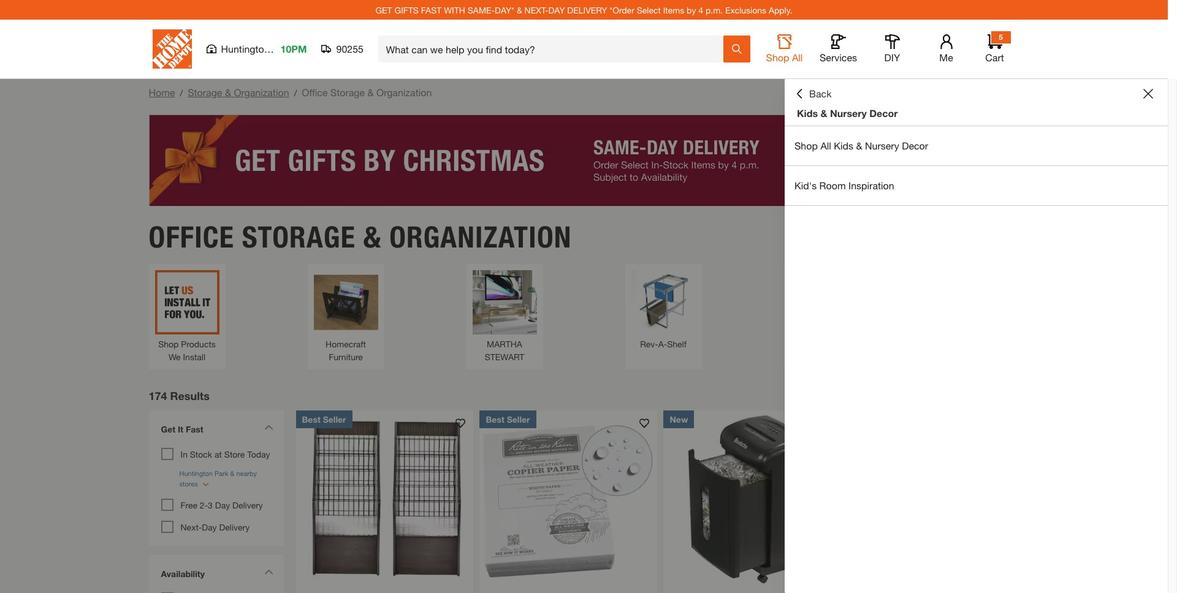 Task type: describe. For each thing, give the bounding box(es) containing it.
homecraft furniture
[[326, 339, 366, 362]]

home
[[149, 86, 175, 98]]

items
[[663, 5, 685, 15]]

kid's room inspiration
[[795, 180, 895, 191]]

kid's room inspiration link
[[785, 166, 1168, 205]]

get
[[161, 424, 175, 434]]

shop products we install
[[158, 339, 216, 362]]

inspiration
[[849, 180, 895, 191]]

back button
[[795, 88, 832, 100]]

in stock at store today
[[181, 449, 270, 460]]

90255
[[336, 43, 364, 55]]

free 2-3 day delivery
[[181, 500, 263, 511]]

1 vertical spatial day
[[202, 522, 217, 533]]

furniture
[[329, 352, 363, 362]]

martha
[[487, 339, 522, 349]]

get gifts fast with same-day* & next-day delivery *order select items by 4 p.m. exclusions apply.
[[376, 5, 793, 15]]

What can we help you find today? search field
[[386, 36, 723, 62]]

rev-a-shelf link
[[631, 270, 696, 350]]

services
[[820, 52, 857, 63]]

storage & organization link
[[188, 86, 289, 98]]

park
[[272, 43, 292, 55]]

0 horizontal spatial decor
[[870, 107, 898, 119]]

fast
[[186, 424, 203, 434]]

huntington
[[221, 43, 270, 55]]

cart
[[986, 52, 1004, 63]]

best for wooden free standing 6-tier display literature brochure magazine rack in black (2-pack) 'image'
[[302, 414, 321, 425]]

day*
[[495, 5, 515, 15]]

rev-
[[640, 339, 658, 349]]

we
[[169, 352, 181, 362]]

by
[[687, 5, 696, 15]]

all for shop all
[[792, 52, 803, 63]]

1 vertical spatial office
[[149, 219, 234, 255]]

best seller for wooden free standing 6-tier display literature brochure magazine rack in black (2-pack) 'image'
[[302, 414, 346, 425]]

back
[[809, 88, 832, 99]]

martha stewart link
[[473, 270, 537, 363]]

cart 5
[[986, 33, 1004, 63]]

results
[[170, 389, 210, 403]]

in stock at store today link
[[181, 449, 270, 460]]

0 vertical spatial day
[[215, 500, 230, 511]]

with
[[444, 5, 465, 15]]

90255 button
[[322, 43, 364, 55]]

shop all kids & nursery decor link
[[785, 126, 1168, 166]]

a-
[[658, 339, 667, 349]]

5
[[999, 33, 1003, 42]]

seller for wooden free standing 6-tier display literature brochure magazine rack in black (2-pack) 'image'
[[323, 414, 346, 425]]

diy
[[885, 52, 900, 63]]

shop products we install link
[[155, 270, 219, 363]]

2-
[[200, 500, 208, 511]]

the home depot logo image
[[152, 29, 192, 69]]

get it fast link
[[155, 417, 277, 445]]

nursery inside shop all kids & nursery decor link
[[865, 140, 899, 151]]

install
[[183, 352, 205, 362]]

same-
[[468, 5, 495, 15]]

availability
[[161, 569, 205, 579]]

new
[[670, 414, 688, 425]]

best seller for all-weather 8-1/2 in. x 11 in. 20 lbs. bulk copier paper, white (500-sheet pack) image
[[486, 414, 530, 425]]

exclusions
[[725, 5, 767, 15]]

free
[[181, 500, 197, 511]]

1 vertical spatial delivery
[[219, 522, 250, 533]]

best for all-weather 8-1/2 in. x 11 in. 20 lbs. bulk copier paper, white (500-sheet pack) image
[[486, 414, 505, 425]]

day
[[549, 5, 565, 15]]

get it fast
[[161, 424, 203, 434]]

*order
[[610, 5, 635, 15]]

stewart
[[485, 352, 525, 362]]

kid's
[[795, 180, 817, 191]]

2 / from the left
[[294, 88, 297, 98]]

at
[[215, 449, 222, 460]]

10pm
[[281, 43, 307, 55]]

stock
[[190, 449, 212, 460]]

gifts
[[395, 5, 419, 15]]



Task type: locate. For each thing, give the bounding box(es) containing it.
0 horizontal spatial all
[[792, 52, 803, 63]]

0 vertical spatial shop
[[766, 52, 790, 63]]

next-
[[181, 522, 202, 533]]

wooden free standing 6-tier display literature brochure magazine rack in black (2-pack) image
[[296, 411, 474, 588]]

kids & nursery decor
[[797, 107, 898, 119]]

seller for all-weather 8-1/2 in. x 11 in. 20 lbs. bulk copier paper, white (500-sheet pack) image
[[507, 414, 530, 425]]

drawer close image
[[1144, 89, 1154, 99]]

next-day delivery link
[[181, 522, 250, 533]]

best
[[302, 414, 321, 425], [486, 414, 505, 425]]

1 vertical spatial all
[[821, 140, 831, 151]]

rev a shelf image
[[631, 270, 696, 335]]

shop down apply.
[[766, 52, 790, 63]]

kids down back button
[[797, 107, 818, 119]]

shop
[[766, 52, 790, 63], [795, 140, 818, 151], [158, 339, 179, 349]]

kids down kids & nursery decor
[[834, 140, 854, 151]]

martha stewart
[[485, 339, 525, 362]]

best seller
[[302, 414, 346, 425], [486, 414, 530, 425]]

1 horizontal spatial decor
[[902, 140, 929, 151]]

1 horizontal spatial shop
[[766, 52, 790, 63]]

products
[[181, 339, 216, 349]]

menu containing shop all kids & nursery decor
[[785, 126, 1168, 206]]

/
[[180, 88, 183, 98], [294, 88, 297, 98]]

sponsored banner image
[[149, 115, 1020, 207]]

homecraft furniture image
[[314, 270, 378, 335]]

decor inside menu
[[902, 140, 929, 151]]

all inside shop all kids & nursery decor link
[[821, 140, 831, 151]]

nursery up the inspiration
[[865, 140, 899, 151]]

&
[[517, 5, 522, 15], [225, 86, 231, 98], [368, 86, 374, 98], [821, 107, 828, 119], [856, 140, 863, 151], [364, 219, 382, 255]]

all down kids & nursery decor
[[821, 140, 831, 151]]

2 vertical spatial shop
[[158, 339, 179, 349]]

1 horizontal spatial best
[[486, 414, 505, 425]]

1 horizontal spatial /
[[294, 88, 297, 98]]

0 vertical spatial office
[[302, 86, 328, 98]]

availability link
[[155, 561, 277, 590]]

1 best seller from the left
[[302, 414, 346, 425]]

shop all button
[[765, 34, 804, 64]]

1 best from the left
[[302, 414, 321, 425]]

all for shop all kids & nursery decor
[[821, 140, 831, 151]]

2 best seller from the left
[[486, 414, 530, 425]]

shop products we install image
[[155, 270, 219, 335]]

get
[[376, 5, 392, 15]]

fast
[[421, 5, 442, 15]]

0 horizontal spatial /
[[180, 88, 183, 98]]

30 l/7.9 gal. paper shredder cross cut document shredder for credit card/cd/junk mail shredder for office home image
[[664, 411, 842, 588]]

nursery
[[830, 107, 867, 119], [865, 140, 899, 151]]

next-
[[525, 5, 549, 15]]

all-weather 8-1/2 in. x 11 in. 20 lbs. bulk copier paper, white (500-sheet pack) image
[[480, 411, 658, 588]]

nursery down back
[[830, 107, 867, 119]]

1 seller from the left
[[323, 414, 346, 425]]

delivery down free 2-3 day delivery
[[219, 522, 250, 533]]

shop up kid's
[[795, 140, 818, 151]]

shop inside button
[[766, 52, 790, 63]]

0 vertical spatial decor
[[870, 107, 898, 119]]

0 vertical spatial all
[[792, 52, 803, 63]]

shop inside "shop products we install"
[[158, 339, 179, 349]]

homecraft furniture link
[[314, 270, 378, 363]]

services button
[[819, 34, 858, 64]]

shop all kids & nursery decor
[[795, 140, 929, 151]]

0 horizontal spatial kids
[[797, 107, 818, 119]]

room
[[820, 180, 846, 191]]

1 horizontal spatial kids
[[834, 140, 854, 151]]

day
[[215, 500, 230, 511], [202, 522, 217, 533]]

seller
[[323, 414, 346, 425], [507, 414, 530, 425]]

me button
[[927, 34, 966, 64]]

all inside shop all button
[[792, 52, 803, 63]]

174
[[149, 389, 167, 403]]

0 horizontal spatial best seller
[[302, 414, 346, 425]]

office
[[302, 86, 328, 98], [149, 219, 234, 255]]

home link
[[149, 86, 175, 98]]

office storage & organization
[[149, 219, 572, 255]]

1 horizontal spatial all
[[821, 140, 831, 151]]

day right '3'
[[215, 500, 230, 511]]

free 2-3 day delivery link
[[181, 500, 263, 511]]

3
[[208, 500, 213, 511]]

me
[[940, 52, 953, 63]]

all
[[792, 52, 803, 63], [821, 140, 831, 151]]

1 vertical spatial shop
[[795, 140, 818, 151]]

shop for shop all
[[766, 52, 790, 63]]

0 horizontal spatial shop
[[158, 339, 179, 349]]

p.m.
[[706, 5, 723, 15]]

2 best from the left
[[486, 414, 505, 425]]

shelf
[[667, 339, 687, 349]]

1 horizontal spatial office
[[302, 86, 328, 98]]

2 horizontal spatial shop
[[795, 140, 818, 151]]

huntington park
[[221, 43, 292, 55]]

organization
[[234, 86, 289, 98], [377, 86, 432, 98], [389, 219, 572, 255]]

1 horizontal spatial best seller
[[486, 414, 530, 425]]

kids
[[797, 107, 818, 119], [834, 140, 854, 151]]

rev-a-shelf
[[640, 339, 687, 349]]

in
[[181, 449, 188, 460]]

& inside shop all kids & nursery decor link
[[856, 140, 863, 151]]

/ down the 10pm
[[294, 88, 297, 98]]

feedback link image
[[1161, 207, 1177, 274]]

0 horizontal spatial best
[[302, 414, 321, 425]]

homecraft
[[326, 339, 366, 349]]

0 vertical spatial nursery
[[830, 107, 867, 119]]

delivery
[[567, 5, 607, 15]]

174 results
[[149, 389, 210, 403]]

1 vertical spatial decor
[[902, 140, 929, 151]]

store
[[224, 449, 245, 460]]

1 / from the left
[[180, 88, 183, 98]]

delivery
[[232, 500, 263, 511], [219, 522, 250, 533]]

/ right home
[[180, 88, 183, 98]]

delivery right '3'
[[232, 500, 263, 511]]

martha stewart image
[[473, 270, 537, 335]]

next-day delivery
[[181, 522, 250, 533]]

all up back button
[[792, 52, 803, 63]]

shop for shop products we install
[[158, 339, 179, 349]]

4
[[699, 5, 703, 15]]

shop all
[[766, 52, 803, 63]]

storage
[[188, 86, 222, 98], [330, 86, 365, 98], [242, 219, 356, 255]]

1 vertical spatial kids
[[834, 140, 854, 151]]

menu
[[785, 126, 1168, 206]]

0 vertical spatial kids
[[797, 107, 818, 119]]

it
[[178, 424, 183, 434]]

0 horizontal spatial seller
[[323, 414, 346, 425]]

apply.
[[769, 5, 793, 15]]

2 seller from the left
[[507, 414, 530, 425]]

0 horizontal spatial office
[[149, 219, 234, 255]]

1 vertical spatial nursery
[[865, 140, 899, 151]]

diy button
[[873, 34, 912, 64]]

0 vertical spatial delivery
[[232, 500, 263, 511]]

shop up we
[[158, 339, 179, 349]]

home / storage & organization / office storage & organization
[[149, 86, 432, 98]]

1 horizontal spatial seller
[[507, 414, 530, 425]]

shop for shop all kids & nursery decor
[[795, 140, 818, 151]]

select
[[637, 5, 661, 15]]

day down '3'
[[202, 522, 217, 533]]

decor
[[870, 107, 898, 119], [902, 140, 929, 151]]

today
[[247, 449, 270, 460]]



Task type: vqa. For each thing, say whether or not it's contained in the screenshot.
left Depot
no



